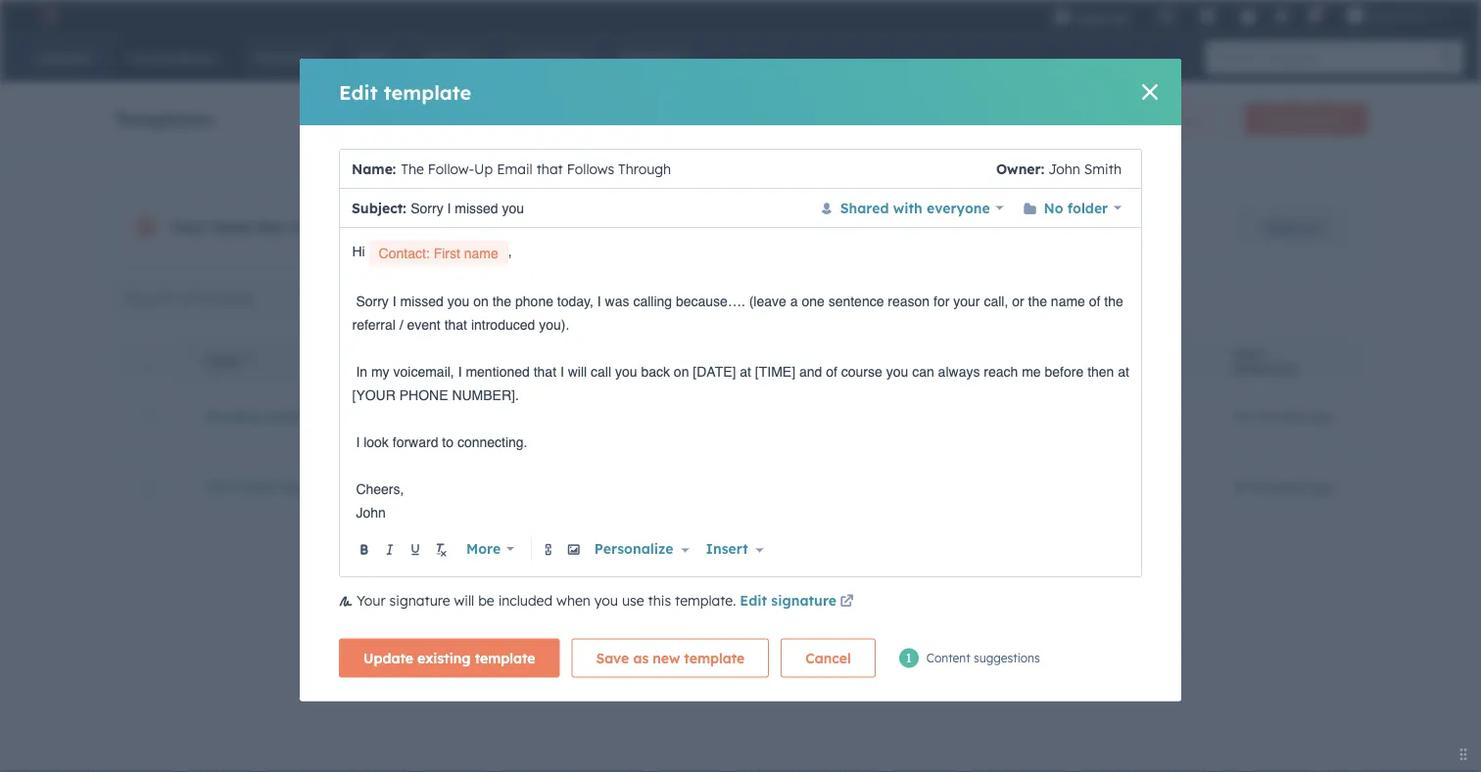 Task type: locate. For each thing, give the bounding box(es) containing it.
date for date created
[[1077, 355, 1108, 369]]

on
[[473, 293, 489, 309], [674, 364, 689, 379]]

will left call
[[568, 364, 587, 379]]

name right or
[[1051, 293, 1085, 309]]

0 horizontal spatial with
[[688, 219, 715, 236]]

1 horizontal spatial the
[[1028, 293, 1047, 309]]

johnsmith
[[1368, 7, 1426, 24]]

0 horizontal spatial upgrade
[[1075, 9, 1130, 25]]

with right shared
[[893, 199, 923, 217]]

more button
[[454, 537, 527, 562]]

you
[[502, 200, 524, 216], [447, 293, 470, 309], [615, 364, 637, 379], [886, 364, 908, 379], [594, 593, 618, 610]]

0 horizontal spatial signature
[[390, 593, 450, 610]]

1 vertical spatial folder
[[1068, 199, 1108, 217]]

hi
[[352, 244, 365, 260]]

date inside button
[[1077, 355, 1108, 369]]

folder up smith at the top right of the page
[[1085, 112, 1117, 127]]

hubspot link
[[24, 4, 73, 27]]

breakup email - sample template link
[[206, 408, 440, 425]]

up
[[286, 479, 305, 496]]

5
[[955, 111, 963, 128], [421, 217, 431, 237]]

edit right the template.
[[740, 593, 767, 610]]

1 new from the left
[[1056, 112, 1081, 127]]

you inside subject: sorry i missed you
[[502, 200, 524, 216]]

0 horizontal spatial date
[[1077, 355, 1108, 369]]

help image
[[1240, 9, 1257, 26]]

0 vertical spatial 2
[[927, 111, 934, 128]]

your for your team has created 2 out of 5 templates.
[[169, 217, 206, 237]]

sorry inside sorry i missed you on the phone today, i was calling because…. (leave a one sentence reason for your call, or the name of the referral / event that introduced you).
[[356, 293, 389, 309]]

1 vertical spatial missed
[[400, 293, 444, 309]]

missed up templates.
[[455, 200, 498, 216]]

you left use
[[594, 593, 618, 610]]

course
[[841, 364, 883, 379]]

edit for edit template
[[339, 80, 378, 104]]

1 horizontal spatial sorry
[[411, 200, 443, 216]]

use
[[622, 593, 644, 610]]

template
[[376, 408, 440, 425]]

name inside the hi contact: first name ,
[[464, 245, 498, 261]]

1 vertical spatial that
[[534, 364, 557, 379]]

1 horizontal spatial will
[[568, 364, 587, 379]]

the
[[492, 293, 512, 309], [1028, 293, 1047, 309], [1104, 293, 1124, 309]]

john left smith at the top right of the page
[[1048, 160, 1081, 177]]

at left '[time]'
[[740, 364, 751, 379]]

that right mentioned
[[534, 364, 557, 379]]

crm
[[719, 219, 749, 236]]

0 vertical spatial will
[[568, 364, 587, 379]]

always
[[938, 364, 980, 379]]

template inside popup button
[[1290, 112, 1339, 127]]

created left press to sort. image
[[1111, 355, 1166, 369]]

0 horizontal spatial missed
[[400, 293, 444, 309]]

template right 'new'
[[684, 650, 745, 667]]

0 horizontal spatial press to sort. element
[[972, 354, 980, 370]]

no folder
[[1044, 199, 1108, 217]]

the up introduced
[[492, 293, 512, 309]]

you right call
[[615, 364, 637, 379]]

2 new from the left
[[1261, 112, 1286, 127]]

1 horizontal spatial john
[[1048, 160, 1081, 177]]

2 horizontal spatial that
[[534, 364, 557, 379]]

new
[[1056, 112, 1081, 127], [1261, 112, 1286, 127]]

sorry up the hi contact: first name ,
[[411, 200, 443, 216]]

2 horizontal spatial created
[[1111, 355, 1166, 369]]

save
[[596, 650, 629, 667]]

cancel button
[[781, 639, 876, 678]]

name down templates.
[[464, 245, 498, 261]]

owner: up the referral
[[357, 290, 402, 307]]

1 horizontal spatial 5
[[955, 111, 963, 128]]

0 vertical spatial with
[[893, 199, 923, 217]]

ascending sort. press to sort descending. image
[[247, 354, 255, 367]]

was
[[605, 293, 629, 309]]

name
[[464, 245, 498, 261], [1051, 293, 1085, 309]]

1 the from the left
[[492, 293, 512, 309]]

of right out
[[401, 217, 416, 237]]

date right the me
[[1077, 355, 1108, 369]]

you up templates.
[[502, 200, 524, 216]]

i up templates.
[[447, 200, 451, 216]]

new down search hubspot "search box"
[[1261, 112, 1286, 127]]

has
[[257, 217, 285, 237]]

1 press to sort. element from the left
[[972, 354, 980, 370]]

insert button
[[693, 537, 777, 562]]

0 vertical spatial upgrade
[[1075, 9, 1130, 25]]

menu item
[[1144, 0, 1148, 31]]

1 horizontal spatial on
[[674, 364, 689, 379]]

mentioned
[[466, 364, 530, 379]]

calling
[[633, 293, 672, 309]]

missed
[[455, 200, 498, 216], [400, 293, 444, 309]]

of
[[938, 111, 951, 128], [401, 217, 416, 237], [1089, 293, 1101, 309], [826, 364, 838, 379]]

edit for edit signature
[[740, 593, 767, 610]]

no folder button
[[1023, 194, 1122, 222]]

folder inside popup button
[[1068, 199, 1108, 217]]

cancel
[[806, 650, 851, 667]]

1 vertical spatial edit
[[740, 593, 767, 610]]

1 vertical spatial created
[[290, 217, 351, 237]]

0 horizontal spatial the
[[492, 293, 512, 309]]

0 horizontal spatial owner:
[[357, 290, 402, 307]]

on right back
[[674, 364, 689, 379]]

menu containing johnsmith
[[1040, 0, 1458, 31]]

save as new template button
[[572, 639, 769, 678]]

1 horizontal spatial missed
[[455, 200, 498, 216]]

1 horizontal spatial new
[[1261, 112, 1286, 127]]

1 horizontal spatial 2
[[927, 111, 934, 128]]

2 left out
[[356, 217, 364, 237]]

update existing template button
[[339, 639, 560, 678]]

1 horizontal spatial at
[[1118, 364, 1130, 379]]

1 horizontal spatial owner:
[[996, 160, 1044, 177]]

owner:
[[996, 160, 1044, 177], [357, 290, 402, 307]]

edit up the name:
[[339, 80, 378, 104]]

0 vertical spatial edit
[[339, 80, 378, 104]]

sorry
[[411, 200, 443, 216], [356, 293, 389, 309]]

0 vertical spatial sorry
[[411, 200, 443, 216]]

0 horizontal spatial sorry
[[356, 293, 389, 309]]

save as new template
[[596, 650, 745, 667]]

1 horizontal spatial edit
[[740, 593, 767, 610]]

1 vertical spatial will
[[454, 593, 474, 610]]

owner: for owner:
[[357, 290, 402, 307]]

1 vertical spatial with
[[688, 219, 715, 236]]

1 vertical spatial your
[[357, 593, 386, 610]]

0 horizontal spatial on
[[473, 293, 489, 309]]

2 press to sort. element from the left
[[1172, 354, 1179, 370]]

2 horizontal spatial the
[[1104, 293, 1124, 309]]

sorry inside subject: sorry i missed you
[[411, 200, 443, 216]]

press to sort. element inside date created button
[[1172, 354, 1179, 370]]

as
[[633, 650, 649, 667]]

calling icon image
[[1157, 8, 1175, 25]]

0 horizontal spatial 2
[[356, 217, 364, 237]]

menu
[[1040, 0, 1458, 31]]

none text field inside the edit template dialog
[[396, 149, 996, 189]]

because….
[[676, 293, 745, 309]]

34 minutes ago
[[1077, 408, 1177, 425], [1234, 408, 1334, 425], [1077, 479, 1177, 496], [1234, 479, 1334, 496]]

with left crm
[[688, 219, 715, 236]]

the up date created
[[1104, 293, 1124, 309]]

no
[[1044, 199, 1064, 217]]

1 horizontal spatial name
[[1051, 293, 1085, 309]]

1 vertical spatial 2
[[356, 217, 364, 237]]

search button
[[1430, 41, 1464, 74]]

press to sort. element inside owner button
[[972, 354, 980, 370]]

that right email
[[352, 479, 381, 496]]

name button
[[183, 338, 897, 382]]

folder inside button
[[1085, 112, 1117, 127]]

minutes
[[1097, 408, 1148, 425], [1254, 408, 1305, 425], [1097, 479, 1148, 496], [1254, 479, 1305, 496]]

1 vertical spatial sorry
[[356, 293, 389, 309]]

that right event
[[444, 317, 467, 332]]

with
[[893, 199, 923, 217], [688, 219, 715, 236]]

upgrade link
[[1239, 208, 1347, 247]]

template down search hubspot "search box"
[[1290, 112, 1339, 127]]

1 vertical spatial upgrade
[[1263, 218, 1323, 236]]

date created
[[1077, 355, 1166, 369]]

new up the 'owner: john smith' at top right
[[1056, 112, 1081, 127]]

1 horizontal spatial upgrade
[[1263, 218, 1323, 236]]

name inside sorry i missed you on the phone today, i was calling because…. (leave a one sentence reason for your call, or the name of the referral / event that introduced you).
[[1051, 293, 1085, 309]]

1 vertical spatial on
[[674, 364, 689, 379]]

0 horizontal spatial your
[[169, 217, 206, 237]]

0 vertical spatial on
[[473, 293, 489, 309]]

in
[[356, 364, 367, 379]]

john down cheers,
[[356, 505, 386, 521]]

1 horizontal spatial date
[[1234, 347, 1265, 362]]

1 horizontal spatial your
[[357, 593, 386, 610]]

2 vertical spatial that
[[352, 479, 381, 496]]

1 horizontal spatial with
[[893, 199, 923, 217]]

2 up the shared with everyone
[[927, 111, 934, 128]]

will left "be"
[[454, 593, 474, 610]]

search image
[[1440, 51, 1454, 65]]

new inside new folder button
[[1056, 112, 1081, 127]]

subject:
[[352, 199, 406, 217]]

5 down subject: sorry i missed you
[[421, 217, 431, 237]]

1 horizontal spatial signature
[[771, 593, 837, 610]]

0 vertical spatial owner:
[[996, 160, 1044, 177]]

None text field
[[396, 149, 996, 189]]

0 vertical spatial name
[[464, 245, 498, 261]]

1 horizontal spatial that
[[444, 317, 467, 332]]

owner button
[[897, 338, 1054, 382]]

0 horizontal spatial new
[[1056, 112, 1081, 127]]

john
[[1048, 160, 1081, 177], [356, 505, 386, 521]]

of right and
[[826, 364, 838, 379]]

your up update
[[357, 593, 386, 610]]

-
[[311, 408, 317, 425]]

i left any
[[393, 293, 396, 309]]

created inside templates banner
[[967, 111, 1016, 128]]

edit signature
[[740, 593, 837, 610]]

2 inside templates banner
[[927, 111, 934, 128]]

2 link opens in a new window image from the top
[[840, 596, 854, 610]]

missed up event
[[400, 293, 444, 309]]

1 vertical spatial john
[[356, 505, 386, 521]]

date inside date modified
[[1234, 347, 1265, 362]]

1 vertical spatial 5
[[421, 217, 431, 237]]

you inside sorry i missed you on the phone today, i was calling because…. (leave a one sentence reason for your call, or the name of the referral / event that introduced you).
[[447, 293, 470, 309]]

notifications button
[[1297, 0, 1331, 31]]

of inside templates banner
[[938, 111, 951, 128]]

sentence
[[828, 293, 884, 309]]

1 vertical spatial name
[[1051, 293, 1085, 309]]

new inside new template popup button
[[1261, 112, 1286, 127]]

(leave
[[749, 293, 787, 309]]

created right "has"
[[290, 217, 351, 237]]

signature up cancel
[[771, 593, 837, 610]]

1 vertical spatial owner:
[[357, 290, 402, 307]]

owner: up no
[[996, 160, 1044, 177]]

the right or
[[1028, 293, 1047, 309]]

0 vertical spatial missed
[[455, 200, 498, 216]]

0 vertical spatial 5
[[955, 111, 963, 128]]

i left the was on the left
[[597, 293, 601, 309]]

None text field
[[352, 240, 1133, 534]]

0 vertical spatial john
[[1048, 160, 1081, 177]]

0 horizontal spatial name
[[464, 245, 498, 261]]

folder right no
[[1068, 199, 1108, 217]]

john inside cheers, john
[[356, 505, 386, 521]]

created inside button
[[1111, 355, 1166, 369]]

of up everyone
[[938, 111, 951, 128]]

date for date modified
[[1234, 347, 1265, 362]]

update
[[363, 650, 413, 667]]

2 of 5 created
[[927, 111, 1016, 128]]

0 horizontal spatial edit
[[339, 80, 378, 104]]

forward
[[393, 434, 438, 450]]

press to sort. element for owner
[[972, 354, 980, 370]]

0 vertical spatial that
[[444, 317, 467, 332]]

press to sort. element left reach
[[972, 354, 980, 370]]

of up date created
[[1089, 293, 1101, 309]]

date right press to sort. image
[[1234, 347, 1265, 362]]

johnsmith button
[[1335, 0, 1456, 31]]

1 signature from the left
[[390, 593, 450, 610]]

will
[[568, 364, 587, 379], [454, 593, 474, 610]]

on up introduced
[[473, 293, 489, 309]]

ago
[[1152, 408, 1177, 425], [1309, 408, 1334, 425], [1152, 479, 1177, 496], [1309, 479, 1334, 496]]

created
[[967, 111, 1016, 128], [290, 217, 351, 237], [1111, 355, 1166, 369]]

more
[[582, 219, 616, 236]]

0 horizontal spatial john
[[356, 505, 386, 521]]

sample
[[321, 408, 372, 425]]

your left team
[[169, 217, 206, 237]]

your
[[169, 217, 206, 237], [357, 593, 386, 610]]

0 horizontal spatial created
[[290, 217, 351, 237]]

template up the name:
[[384, 80, 471, 104]]

press to sort. element
[[972, 354, 980, 370], [1172, 354, 1179, 370]]

0 horizontal spatial at
[[740, 364, 751, 379]]

link opens in a new window image
[[840, 591, 854, 615], [840, 596, 854, 610]]

john smith image
[[1346, 7, 1364, 24]]

signature for edit
[[771, 593, 837, 610]]

0 vertical spatial folder
[[1085, 112, 1117, 127]]

new template button
[[1245, 104, 1368, 135]]

5 up everyone
[[955, 111, 963, 128]]

1 horizontal spatial created
[[967, 111, 1016, 128]]

0 vertical spatial your
[[169, 217, 206, 237]]

sorry up the referral
[[356, 293, 389, 309]]

owner
[[920, 355, 966, 369]]

press to sort. element right date created
[[1172, 354, 1179, 370]]

call
[[591, 364, 611, 379]]

that inside sorry i missed you on the phone today, i was calling because…. (leave a one sentence reason for your call, or the name of the referral / event that introduced you).
[[444, 317, 467, 332]]

signature up existing
[[390, 593, 450, 610]]

upgrade
[[1075, 9, 1130, 25], [1263, 218, 1323, 236]]

2 vertical spatial created
[[1111, 355, 1166, 369]]

i
[[447, 200, 451, 216], [393, 293, 396, 309], [597, 293, 601, 309], [458, 364, 462, 379], [560, 364, 564, 379], [356, 434, 360, 450]]

settings image
[[1272, 8, 1290, 26]]

close image
[[1142, 84, 1158, 100]]

will inside in my voicemail, i mentioned that i will call you back on [date] at [time] and of course you can always reach me before then at [your phone number].
[[568, 364, 587, 379]]

you right any
[[447, 293, 470, 309]]

0 vertical spatial created
[[967, 111, 1016, 128]]

date modified
[[1234, 347, 1297, 377]]

event
[[407, 317, 441, 332]]

your for your signature will be included when you use this template.
[[357, 593, 386, 610]]

your inside the edit template dialog
[[357, 593, 386, 610]]

template
[[384, 80, 471, 104], [1290, 112, 1339, 127], [475, 650, 535, 667], [684, 650, 745, 667]]

2 signature from the left
[[771, 593, 837, 610]]

1 horizontal spatial press to sort. element
[[1172, 354, 1179, 370]]

Sorry I missed you text field
[[411, 196, 806, 220]]

created up the 'owner: john smith' at top right
[[967, 111, 1016, 128]]

john for owner:
[[1048, 160, 1081, 177]]

owner: inside the edit template dialog
[[996, 160, 1044, 177]]

template down "be"
[[475, 650, 535, 667]]

at right then
[[1118, 364, 1130, 379]]

for
[[934, 293, 950, 309]]

5 inside templates banner
[[955, 111, 963, 128]]



Task type: vqa. For each thing, say whether or not it's contained in the screenshot.
Email Overview option
no



Task type: describe. For each thing, give the bounding box(es) containing it.
content suggestions
[[927, 651, 1040, 666]]

missed inside sorry i missed you on the phone today, i was calling because…. (leave a one sentence reason for your call, or the name of the referral / event that introduced you).
[[400, 293, 444, 309]]

new
[[653, 650, 680, 667]]

that inside in my voicemail, i mentioned that i will call you back on [date] at [time] and of course you can always reach me before then at [your phone number].
[[534, 364, 557, 379]]

unlock more templates with crm suite starter.
[[534, 219, 836, 236]]

3 the from the left
[[1104, 293, 1124, 309]]

personalize
[[595, 541, 674, 558]]

press to sort. image
[[1172, 354, 1179, 367]]

team
[[211, 217, 252, 237]]

you left can
[[886, 364, 908, 379]]

in my voicemail, i mentioned that i will call you back on [date] at [time] and of course you can always reach me before then at [your phone number].
[[352, 364, 1133, 403]]

i inside subject: sorry i missed you
[[447, 200, 451, 216]]

name
[[206, 355, 241, 369]]

edit template dialog
[[300, 59, 1182, 702]]

2 at from the left
[[1118, 364, 1130, 379]]

breakup email - sample template
[[206, 408, 440, 425]]

Search search field
[[114, 279, 345, 318]]

,
[[508, 244, 512, 260]]

cheers,
[[356, 481, 404, 497]]

press to sort. element for date created
[[1172, 354, 1179, 370]]

folder for new folder
[[1085, 112, 1117, 127]]

edit signature link
[[740, 591, 857, 615]]

suite
[[753, 219, 785, 236]]

[date]
[[693, 364, 736, 379]]

reason
[[888, 293, 930, 309]]

0 horizontal spatial 5
[[421, 217, 431, 237]]

Search HubSpot search field
[[1206, 41, 1446, 74]]

follow-
[[236, 479, 286, 496]]

1 at from the left
[[740, 364, 751, 379]]

of inside sorry i missed you on the phone today, i was calling because…. (leave a one sentence reason for your call, or the name of the referral / event that introduced you).
[[1089, 293, 1101, 309]]

on inside in my voicemail, i mentioned that i will call you back on [date] at [time] and of course you can always reach me before then at [your phone number].
[[674, 364, 689, 379]]

upgrade image
[[1053, 9, 1071, 26]]

connecting.
[[457, 434, 528, 450]]

suggestions
[[974, 651, 1040, 666]]

to
[[442, 434, 454, 450]]

can
[[912, 364, 934, 379]]

templates.
[[436, 217, 519, 237]]

press to sort. image
[[972, 354, 980, 367]]

settings link
[[1269, 5, 1294, 26]]

today,
[[557, 293, 594, 309]]

one
[[802, 293, 825, 309]]

shared
[[840, 199, 889, 217]]

when
[[557, 593, 591, 610]]

templates
[[114, 106, 214, 131]]

templates banner
[[114, 98, 1368, 135]]

analyze
[[1162, 112, 1205, 127]]

the
[[206, 479, 231, 496]]

through
[[440, 479, 498, 496]]

be
[[478, 593, 494, 610]]

template.
[[675, 593, 736, 610]]

on inside sorry i missed you on the phone today, i was calling because…. (leave a one sentence reason for your call, or the name of the referral / event that introduced you).
[[473, 293, 489, 309]]

email
[[309, 479, 348, 496]]

missed inside subject: sorry i missed you
[[455, 200, 498, 216]]

starter.
[[789, 219, 836, 236]]

you).
[[539, 317, 569, 332]]

notifications image
[[1305, 9, 1323, 26]]

voicemail,
[[393, 364, 454, 379]]

2 the from the left
[[1028, 293, 1047, 309]]

of inside in my voicemail, i mentioned that i will call you back on [date] at [time] and of course you can always reach me before then at [your phone number].
[[826, 364, 838, 379]]

new for new folder
[[1056, 112, 1081, 127]]

out
[[369, 217, 396, 237]]

hubspot image
[[35, 4, 59, 27]]

marketplaces image
[[1198, 9, 1216, 26]]

calling icon button
[[1149, 3, 1183, 29]]

everyone
[[927, 199, 990, 217]]

breakup
[[206, 408, 264, 425]]

shared with everyone
[[840, 199, 990, 217]]

owner: john smith
[[996, 160, 1122, 177]]

sorry i missed you on the phone today, i was calling because…. (leave a one sentence reason for your call, or the name of the referral / event that introduced you).
[[352, 293, 1127, 332]]

i left look
[[356, 434, 360, 450]]

and
[[799, 364, 822, 379]]

number].
[[452, 387, 519, 403]]

your
[[954, 293, 980, 309]]

i left call
[[560, 364, 564, 379]]

call,
[[984, 293, 1008, 309]]

template inside button
[[684, 650, 745, 667]]

0 horizontal spatial will
[[454, 593, 474, 610]]

more
[[466, 541, 501, 558]]

cheers, john
[[352, 481, 408, 521]]

follows
[[385, 479, 436, 496]]

date created button
[[1054, 338, 1210, 382]]

included
[[498, 593, 553, 610]]

new for new template
[[1261, 112, 1286, 127]]

[time]
[[755, 364, 796, 379]]

existing
[[417, 650, 471, 667]]

my
[[371, 364, 390, 379]]

1 link opens in a new window image from the top
[[840, 591, 854, 615]]

new folder
[[1056, 112, 1117, 127]]

link opens in a new window image inside edit signature link
[[840, 596, 854, 610]]

john for cheers,
[[356, 505, 386, 521]]

with inside shared with everyone popup button
[[893, 199, 923, 217]]

created for has
[[290, 217, 351, 237]]

0 horizontal spatial that
[[352, 479, 381, 496]]

help button
[[1232, 0, 1265, 31]]

email
[[268, 408, 307, 425]]

new folder button
[[1040, 104, 1133, 135]]

signature for your
[[390, 593, 450, 610]]

template inside button
[[475, 650, 535, 667]]

introduced
[[471, 317, 535, 332]]

ascending sort. press to sort descending. element
[[247, 354, 255, 370]]

created for 5
[[967, 111, 1016, 128]]

a
[[790, 293, 798, 309]]

i up number].
[[458, 364, 462, 379]]

this
[[648, 593, 671, 610]]

edit template
[[339, 80, 471, 104]]

or
[[1012, 293, 1024, 309]]

folder for no folder
[[1068, 199, 1108, 217]]

smith
[[1084, 160, 1122, 177]]

back
[[641, 364, 670, 379]]

/
[[399, 317, 403, 332]]

any button
[[410, 279, 463, 318]]

content
[[927, 651, 971, 666]]

none text field containing hi
[[352, 240, 1133, 534]]

i look forward to connecting.
[[352, 434, 531, 450]]

look
[[364, 434, 389, 450]]

date modified button
[[1210, 338, 1367, 382]]

first
[[434, 245, 460, 261]]

me
[[1022, 364, 1041, 379]]

owner: for owner: john smith
[[996, 160, 1044, 177]]

marketplaces button
[[1187, 0, 1228, 31]]

your team has created 2 out of 5 templates.
[[169, 217, 519, 237]]

phone
[[399, 387, 448, 403]]



